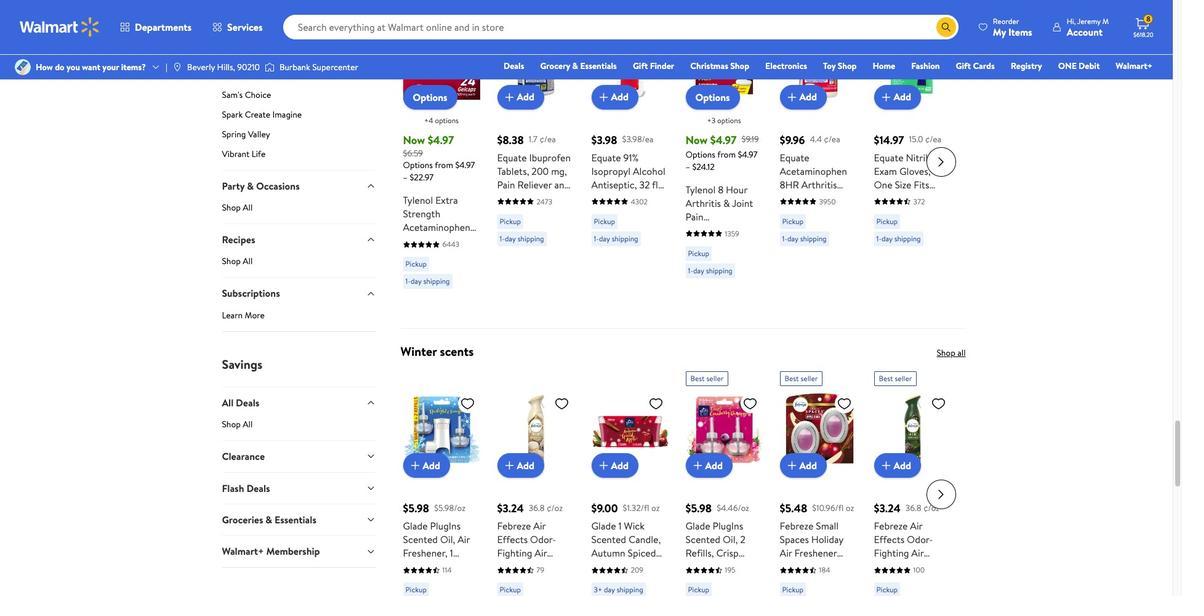 Task type: locate. For each thing, give the bounding box(es) containing it.
valley
[[248, 128, 270, 140]]

cider
[[807, 560, 831, 574]]

8 inside "tylenol 8 hour arthritis & joint pain acetaminophen caplets, 24 count"
[[718, 183, 724, 196]]

add for equate ibuprofen tablets, 200 mg, pain reliever and fever reducer, 500 count image
[[517, 90, 535, 104]]

$5.48
[[780, 501, 808, 516]]

best seller up equate 91% isopropyl alcohol antiseptic, 32 fl oz image
[[597, 5, 630, 15]]

add to favorites list, febreze small spaces holiday air freshener apple cider scent, .25 fl oz each, pack of 2 image
[[838, 396, 852, 412]]

1 scented from the left
[[403, 533, 438, 547]]

¢/oz
[[547, 502, 563, 514], [924, 502, 940, 514]]

1 horizontal spatial plugins
[[713, 519, 744, 533]]

walmart+ membership button
[[222, 536, 376, 567]]

$3.24 for fresh
[[497, 501, 524, 516]]

– inside now $4.97 $6.59 options from $4.97 – $22.97
[[403, 171, 408, 184]]

24 inside "tylenol 8 hour arthritis & joint pain acetaminophen caplets, 24 count"
[[723, 237, 734, 251]]

0 vertical spatial shop all link
[[222, 201, 376, 224]]

walmart+ for walmart+
[[1117, 60, 1153, 72]]

91%
[[624, 151, 639, 164]]

1-day shipping for $3.98
[[594, 233, 639, 244]]

acetaminophen down joint
[[686, 223, 753, 237]]

effects for fresh
[[497, 533, 528, 547]]

2 horizontal spatial 2
[[839, 587, 845, 596]]

200
[[532, 164, 549, 178]]

tylenol inside the tylenol extra strength acetaminophen rapid release gels, 24 ct
[[403, 194, 433, 207]]

product group containing $9.96
[[780, 0, 857, 324]]

essentials for groceries & essentials
[[275, 513, 317, 527]]

1 now from the left
[[403, 132, 425, 148]]

add for febreze air effects odor-fighting air freshener fresh baked vanilla, 8.8 oz. aerosol can image
[[517, 459, 535, 473]]

items
[[1009, 25, 1033, 39]]

winter inside $3.24 36.8 ¢/oz febreze air effects odor- fighting air freshener winter spruce, 8.8 oz. aerosol can
[[919, 560, 948, 574]]

1 horizontal spatial 8.8
[[909, 574, 922, 587]]

refills,
[[686, 547, 714, 560], [447, 560, 475, 574]]

aerosol inside $3.24 36.8 ¢/oz febreze air effects odor- fighting air freshener fresh baked vanilla, 8.8 oz. aerosol can
[[511, 587, 544, 596]]

tylenol for tylenol extra strength acetaminophen rapid release gels, 24 ct
[[403, 194, 433, 207]]

fighting for baked
[[497, 547, 533, 560]]

0 horizontal spatial mg,
[[551, 164, 567, 178]]

0.67oz
[[686, 587, 713, 596]]

 image right della
[[265, 61, 275, 73]]

party & occasions
[[222, 179, 300, 193]]

options down +4
[[403, 159, 433, 171]]

1 ¢/ea from the left
[[540, 133, 556, 146]]

options for extra
[[435, 115, 459, 125]]

0 vertical spatial 2
[[741, 533, 746, 547]]

ct
[[440, 248, 451, 261]]

1 horizontal spatial essentials
[[581, 60, 617, 72]]

0 vertical spatial essentials
[[581, 60, 617, 72]]

add to favorites list, febreze air effects odor-fighting air freshener fresh baked vanilla, 8.8 oz. aerosol can image
[[555, 396, 570, 412]]

vanilla,
[[526, 574, 556, 587]]

0 horizontal spatial 8.8
[[558, 574, 571, 587]]

0 horizontal spatial freshener
[[497, 560, 540, 574]]

36.8
[[529, 502, 545, 514], [906, 502, 922, 514]]

tylenol
[[686, 183, 716, 196], [403, 194, 433, 207]]

shop all link for recipes
[[222, 255, 376, 277]]

0 horizontal spatial odor-
[[530, 533, 556, 547]]

8.8 right spruce,
[[909, 574, 922, 587]]

0 horizontal spatial fl
[[652, 178, 659, 191]]

walmart+ inside dropdown button
[[222, 545, 264, 558]]

walmart+
[[1117, 60, 1153, 72], [222, 545, 264, 558]]

0 horizontal spatial from
[[435, 159, 453, 171]]

home link
[[868, 59, 901, 73]]

services button
[[202, 12, 273, 42]]

equate 91% isopropyl alcohol antiseptic, 32 fl oz image
[[592, 23, 669, 100]]

1 8.8 from the left
[[558, 574, 571, 587]]

sam's choice link
[[222, 88, 376, 106]]

essentials inside grocery & essentials link
[[581, 60, 617, 72]]

count inside "tylenol 8 hour arthritis & joint pain acetaminophen caplets, 24 count"
[[736, 237, 763, 251]]

equate inside $9.96 4.4 ¢/ea equate acetaminophen 8hr arthritis pain relief extended- release caplets, 650 mg, 225 count
[[780, 151, 810, 164]]

count left 225
[[780, 246, 807, 259]]

¢/ea inside $14.97 15.0 ¢/ea equate nitrile exam gloves, one size fits most, 100 count
[[926, 133, 942, 146]]

0 horizontal spatial pain
[[497, 178, 515, 191]]

shop all down recipes in the left of the page
[[222, 255, 253, 268]]

add for glade plugins scented oil, air freshener, 1 warmer   2 refills, starlight & snowflakes, 0.67 oz each, 1.34 oz total image
[[423, 459, 441, 473]]

0 vertical spatial choice
[[254, 29, 280, 42]]

febreze inside $3.24 36.8 ¢/oz febreze air effects odor- fighting air freshener winter spruce, 8.8 oz. aerosol can
[[875, 519, 908, 533]]

2 ¢/ea from the left
[[825, 133, 841, 146]]

0 horizontal spatial –
[[403, 171, 408, 184]]

2 options from the left
[[718, 115, 741, 125]]

glade down $9.00 at right bottom
[[592, 519, 616, 533]]

2 ¢/oz from the left
[[924, 502, 940, 514]]

can down fresh
[[546, 587, 563, 596]]

1 gift from the left
[[633, 60, 648, 72]]

from inside now $4.97 $6.59 options from $4.97 – $22.97
[[435, 159, 453, 171]]

fighting inside $3.24 36.8 ¢/oz febreze air effects odor- fighting air freshener winter spruce, 8.8 oz. aerosol can
[[875, 547, 910, 560]]

add for 'equate acetaminophen 8hr arthritis pain relief extended-release caplets, 650 mg, 225 count' image on the right top of page
[[800, 90, 818, 104]]

2 right warmer
[[439, 560, 445, 574]]

seller up glade plugins scented oil, 2 refills, crisp cranberry champagne, 0.67oz each, 1.34 oz total image
[[707, 373, 724, 384]]

gift left finder
[[633, 60, 648, 72]]

1 horizontal spatial $5.98
[[686, 501, 712, 516]]

freshener inside $3.24 36.8 ¢/oz febreze air effects odor- fighting air freshener winter spruce, 8.8 oz. aerosol can
[[875, 560, 917, 574]]

¢/ea right 4.4
[[825, 133, 841, 146]]

4 equate from the left
[[875, 151, 904, 164]]

beverly hills, 90210
[[187, 61, 260, 73]]

1 vertical spatial release
[[430, 234, 462, 248]]

– for tylenol extra strength acetaminophen rapid release gels, 24 ct
[[403, 171, 408, 184]]

& right grocery
[[573, 60, 579, 72]]

spark
[[222, 108, 243, 121]]

scented
[[403, 533, 438, 547], [592, 533, 627, 547], [686, 533, 721, 547]]

apple
[[780, 560, 805, 574]]

1 horizontal spatial freshener
[[795, 547, 838, 560]]

1 horizontal spatial arthritis
[[802, 178, 837, 191]]

1 horizontal spatial mg,
[[799, 232, 815, 246]]

effects up baked
[[497, 533, 528, 547]]

1 horizontal spatial effects
[[875, 533, 905, 547]]

add for the febreze air effects odor-fighting air freshener winter spruce, 8.8 oz. aerosol can image at the right bottom of page
[[894, 459, 912, 473]]

winter
[[401, 343, 437, 360], [919, 560, 948, 574]]

$3.24 inside $3.24 36.8 ¢/oz febreze air effects odor- fighting air freshener fresh baked vanilla, 8.8 oz. aerosol can
[[497, 501, 524, 516]]

1 aerosol from the left
[[511, 587, 544, 596]]

caplets, down the 3950
[[815, 219, 850, 232]]

walmart+ down groceries
[[222, 545, 264, 558]]

2 febreze from the left
[[780, 519, 814, 533]]

equate for $9.96
[[780, 151, 810, 164]]

2 $3.24 from the left
[[875, 501, 901, 516]]

$3.24 36.8 ¢/oz febreze air effects odor- fighting air freshener fresh baked vanilla, 8.8 oz. aerosol can
[[497, 501, 571, 596]]

& left joint
[[724, 196, 730, 210]]

caplets, inside "tylenol 8 hour arthritis & joint pain acetaminophen caplets, 24 count"
[[686, 237, 721, 251]]

clearance button
[[222, 441, 376, 472]]

hills,
[[217, 61, 235, 73]]

1 effects from the left
[[497, 533, 528, 547]]

arthritis
[[802, 178, 837, 191], [686, 196, 721, 210]]

exam
[[875, 164, 898, 178]]

add button for 'equate acetaminophen 8hr arthritis pain relief extended-release caplets, 650 mg, 225 count' image on the right top of page
[[780, 85, 827, 109]]

della
[[246, 49, 265, 61]]

glade for refills,
[[686, 519, 711, 533]]

2 fighting from the left
[[875, 547, 910, 560]]

add to cart image for $3.24
[[879, 458, 894, 473]]

shop all link up learn more link
[[222, 255, 376, 277]]

1 horizontal spatial gift
[[956, 60, 972, 72]]

0 horizontal spatial arthritis
[[686, 196, 721, 210]]

2 $5.98 from the left
[[686, 501, 712, 516]]

spiced
[[628, 547, 656, 560]]

1-day shipping down 500
[[500, 233, 544, 244]]

product group
[[403, 0, 480, 324], [497, 0, 574, 324], [592, 0, 669, 324], [686, 0, 763, 324], [780, 0, 857, 324], [875, 0, 952, 324], [403, 367, 480, 596], [497, 367, 574, 596], [592, 367, 669, 596], [686, 367, 763, 596], [780, 367, 857, 596], [875, 367, 952, 596]]

glade inside "$9.00 $1.32/fl oz glade 1 wick scented candle, autumn spiced apple, fragrance infused with essential oils"
[[592, 519, 616, 533]]

3 shop all from the top
[[222, 418, 253, 431]]

options right +3
[[718, 115, 741, 125]]

1 horizontal spatial 24
[[723, 237, 734, 251]]

0 horizontal spatial febreze
[[497, 519, 531, 533]]

choice for sam's choice
[[245, 88, 271, 101]]

plugins inside $5.98 $4.46/oz glade plugins scented oil, 2 refills, crisp cranberry champagne, 0.67oz each,
[[713, 519, 744, 533]]

shop all link down occasions
[[222, 201, 376, 224]]

gift for gift cards
[[956, 60, 972, 72]]

electronics
[[766, 60, 808, 72]]

arthritis up the 3950
[[802, 178, 837, 191]]

2 horizontal spatial freshener
[[875, 560, 917, 574]]

pain left joint
[[686, 210, 704, 223]]

24 down joint
[[723, 237, 734, 251]]

essentials up walmart+ membership dropdown button
[[275, 513, 317, 527]]

spring valley link
[[222, 128, 376, 145]]

1 vertical spatial deals
[[236, 396, 260, 410]]

glade inside $5.98 $4.46/oz glade plugins scented oil, 2 refills, crisp cranberry champagne, 0.67oz each,
[[686, 519, 711, 533]]

2 vertical spatial 2
[[839, 587, 845, 596]]

2 odor- from the left
[[907, 533, 934, 547]]

0 vertical spatial caplets,
[[815, 219, 850, 232]]

product group containing $3.98
[[592, 0, 669, 324]]

scented up apple,
[[592, 533, 627, 547]]

equate acetaminophen 8hr arthritis pain relief extended-release caplets, 650 mg, 225 count image
[[780, 23, 857, 100]]

best for $3.24
[[879, 373, 894, 384]]

choice inside sam's choice link
[[245, 88, 271, 101]]

1 vertical spatial 2
[[439, 560, 445, 574]]

refills, inside the $5.98 $5.98/oz glade plugins scented oil, air freshener, 1 warmer   2 refills, starlight & snowflakes,
[[447, 560, 475, 574]]

$3.98 $3.98/ea equate 91% isopropyl alcohol antiseptic, 32 fl oz
[[592, 132, 666, 205]]

autumn
[[592, 547, 626, 560]]

2 horizontal spatial ¢/ea
[[926, 133, 942, 146]]

choice inside parent's choice "link"
[[254, 29, 280, 42]]

0 vertical spatial 100
[[901, 191, 916, 205]]

my
[[994, 25, 1007, 39]]

$8.38
[[497, 132, 524, 148]]

¢/ea inside $9.96 4.4 ¢/ea equate acetaminophen 8hr arthritis pain relief extended- release caplets, 650 mg, 225 count
[[825, 133, 841, 146]]

gift inside gift cards link
[[956, 60, 972, 72]]

effects for winter
[[875, 533, 905, 547]]

36.8 left next slide for product carousel list image
[[906, 502, 922, 514]]

|
[[166, 61, 167, 73]]

0 horizontal spatial refills,
[[447, 560, 475, 574]]

baked
[[497, 574, 523, 587]]

0 horizontal spatial 24
[[427, 248, 438, 261]]

oil, inside the $5.98 $5.98/oz glade plugins scented oil, air freshener, 1 warmer   2 refills, starlight & snowflakes,
[[440, 533, 455, 547]]

8.8 inside $3.24 36.8 ¢/oz febreze air effects odor- fighting air freshener fresh baked vanilla, 8.8 oz. aerosol can
[[558, 574, 571, 587]]

0 vertical spatial mg,
[[551, 164, 567, 178]]

1 horizontal spatial glade
[[592, 519, 616, 533]]

1 vertical spatial 100
[[914, 565, 925, 576]]

now inside now $4.97 $6.59 options from $4.97 – $22.97
[[403, 132, 425, 148]]

0 horizontal spatial 8
[[718, 183, 724, 196]]

1 left wick
[[619, 519, 622, 533]]

departments
[[135, 20, 192, 34]]

1 ¢/oz from the left
[[547, 502, 563, 514]]

fl inside $5.48 $10.96/fl oz febreze small spaces holiday air freshener apple cider scent, .25 fl oz each, pack of 2
[[824, 574, 830, 587]]

refills, left "crisp"
[[686, 547, 714, 560]]

from inside now $4.97 $9.19 options from $4.97 – $24.12
[[718, 148, 736, 161]]

tylenol down $24.12
[[686, 183, 716, 196]]

all for party & occasions
[[243, 201, 253, 214]]

1 36.8 from the left
[[529, 502, 545, 514]]

2 inside $5.48 $10.96/fl oz febreze small spaces holiday air freshener apple cider scent, .25 fl oz each, pack of 2
[[839, 587, 845, 596]]

add for equate 91% isopropyl alcohol antiseptic, 32 fl oz image
[[611, 90, 629, 104]]

1 vertical spatial fl
[[824, 574, 830, 587]]

fighting up baked
[[497, 547, 533, 560]]

pain up 500
[[497, 178, 515, 191]]

1 horizontal spatial fl
[[824, 574, 830, 587]]

1 $5.98 from the left
[[403, 501, 429, 516]]

shipping right 650
[[801, 233, 827, 244]]

from right $24.12
[[718, 148, 736, 161]]

oil, inside $5.98 $4.46/oz glade plugins scented oil, 2 refills, crisp cranberry champagne, 0.67oz each,
[[723, 533, 738, 547]]

 image for how do you want your items?
[[15, 59, 31, 75]]

– inside now $4.97 $9.19 options from $4.97 – $24.12
[[686, 161, 691, 173]]

0 horizontal spatial 36.8
[[529, 502, 545, 514]]

best seller for $3.98
[[597, 5, 630, 15]]

freshener for baked
[[497, 560, 540, 574]]

1 horizontal spatial now
[[686, 132, 708, 148]]

all down recipes in the left of the page
[[243, 255, 253, 268]]

add for glade plugins scented oil, 2 refills, crisp cranberry champagne, 0.67oz each, 1.34 oz total image
[[706, 459, 723, 473]]

best for $3.98
[[597, 5, 611, 15]]

gift inside gift finder link
[[633, 60, 648, 72]]

0 horizontal spatial essentials
[[275, 513, 317, 527]]

add button
[[497, 85, 545, 109], [592, 85, 639, 109], [780, 85, 827, 109], [875, 85, 922, 109], [403, 454, 450, 478], [497, 454, 545, 478], [592, 454, 639, 478], [686, 454, 733, 478], [780, 454, 827, 478], [875, 454, 922, 478]]

febreze
[[497, 519, 531, 533], [780, 519, 814, 533], [875, 519, 908, 533]]

oil, up the 114
[[440, 533, 455, 547]]

36.8 for fresh
[[529, 502, 545, 514]]

$3.24 right "$5.98/oz"
[[497, 501, 524, 516]]

now down +3
[[686, 132, 708, 148]]

– left $22.97
[[403, 171, 408, 184]]

1 horizontal spatial tylenol
[[686, 183, 716, 196]]

equate down $3.98
[[592, 151, 621, 164]]

1 shop all link from the top
[[222, 201, 376, 224]]

effects up spruce,
[[875, 533, 905, 547]]

day down gels,
[[411, 276, 422, 287]]

1 horizontal spatial release
[[780, 219, 813, 232]]

recipes
[[222, 233, 255, 246]]

how do you want your items?
[[36, 61, 146, 73]]

odor- inside $3.24 36.8 ¢/oz febreze air effects odor- fighting air freshener winter spruce, 8.8 oz. aerosol can
[[907, 533, 934, 547]]

odor- for winter
[[907, 533, 934, 547]]

0 horizontal spatial glade
[[403, 519, 428, 533]]

oz. inside $3.24 36.8 ¢/oz febreze air effects odor- fighting air freshener fresh baked vanilla, 8.8 oz. aerosol can
[[497, 587, 509, 596]]

1 plugins from the left
[[430, 519, 461, 533]]

0 horizontal spatial can
[[546, 587, 563, 596]]

debit
[[1079, 60, 1101, 72]]

¢/ea for $9.96
[[825, 133, 841, 146]]

essentials for grocery & essentials
[[581, 60, 617, 72]]

2 36.8 from the left
[[906, 502, 922, 514]]

1 vertical spatial walmart+
[[222, 545, 264, 558]]

1-day shipping
[[500, 233, 544, 244], [594, 233, 639, 244], [783, 233, 827, 244], [877, 233, 921, 244], [688, 265, 733, 276], [406, 276, 450, 287]]

equate nitrile exam gloves, one size fits most, 100 count image
[[875, 23, 952, 100]]

2 oil, from the left
[[723, 533, 738, 547]]

do
[[55, 61, 65, 73]]

add to cart image
[[502, 90, 517, 105], [597, 90, 611, 105], [785, 90, 800, 105], [408, 458, 423, 473], [691, 458, 706, 473], [879, 458, 894, 473]]

8hr
[[780, 178, 800, 191]]

reorder
[[994, 16, 1020, 26]]

best up febreze small spaces holiday air freshener apple cider scent, .25 fl oz each, pack of 2 image
[[785, 373, 799, 384]]

can
[[546, 587, 563, 596], [910, 587, 927, 596]]

joint
[[732, 196, 754, 210]]

¢/ea right "1.7"
[[540, 133, 556, 146]]

2 horizontal spatial pain
[[780, 191, 798, 205]]

1 glade from the left
[[403, 519, 428, 533]]

0 vertical spatial winter
[[401, 343, 437, 360]]

all down savings
[[222, 396, 234, 410]]

1 horizontal spatial $3.24
[[875, 501, 901, 516]]

aerosol down '79'
[[511, 587, 544, 596]]

2 equate from the left
[[592, 151, 621, 164]]

1 up the 114
[[450, 547, 453, 560]]

choice up create
[[245, 88, 271, 101]]

rapid
[[403, 234, 427, 248]]

add to favorites list, equate nitrile exam gloves, one size fits most, 100 count image
[[932, 28, 947, 43]]

2 options link from the left
[[686, 85, 740, 109]]

1 vertical spatial essentials
[[275, 513, 317, 527]]

equate inside $14.97 15.0 ¢/ea equate nitrile exam gloves, one size fits most, 100 count
[[875, 151, 904, 164]]

febreze inside $5.48 $10.96/fl oz febreze small spaces holiday air freshener apple cider scent, .25 fl oz each, pack of 2
[[780, 519, 814, 533]]

pain
[[497, 178, 515, 191], [780, 191, 798, 205], [686, 210, 704, 223]]

 image left how
[[15, 59, 31, 75]]

oz inside $3.98 $3.98/ea equate 91% isopropyl alcohol antiseptic, 32 fl oz
[[592, 191, 601, 205]]

refills, inside $5.98 $4.46/oz glade plugins scented oil, 2 refills, crisp cranberry champagne, 0.67oz each,
[[686, 547, 714, 560]]

2 glade from the left
[[592, 519, 616, 533]]

0 horizontal spatial now
[[403, 132, 425, 148]]

add to cart image for febreze small spaces holiday air freshener apple cider scent, .25 fl oz each, pack of 2 image
[[785, 458, 800, 473]]

can inside $3.24 36.8 ¢/oz febreze air effects odor- fighting air freshener fresh baked vanilla, 8.8 oz. aerosol can
[[546, 587, 563, 596]]

1 vertical spatial winter
[[919, 560, 948, 574]]

beverly
[[187, 61, 215, 73]]

¢/ea for $14.97
[[926, 133, 942, 146]]

odor- up fresh
[[530, 533, 556, 547]]

oz. left vanilla,
[[497, 587, 509, 596]]

2 shop all link from the top
[[222, 255, 376, 277]]

vibrant life link
[[222, 148, 376, 170]]

$5.48 $10.96/fl oz febreze small spaces holiday air freshener apple cider scent, .25 fl oz each, pack of 2
[[780, 501, 855, 596]]

febreze inside $3.24 36.8 ¢/oz febreze air effects odor- fighting air freshener fresh baked vanilla, 8.8 oz. aerosol can
[[497, 519, 531, 533]]

add to favorites list, equate ibuprofen tablets, 200 mg, pain reliever and fever reducer, 500 count image
[[555, 28, 570, 43]]

0 horizontal spatial $3.24
[[497, 501, 524, 516]]

1 vertical spatial shop all link
[[222, 255, 376, 277]]

1 shop all from the top
[[222, 201, 253, 214]]

1 horizontal spatial –
[[686, 161, 691, 173]]

equate inside $8.38 1.7 ¢/ea equate ibuprofen tablets, 200 mg, pain reliever and fever reducer, 500 count
[[497, 151, 527, 164]]

2 effects from the left
[[875, 533, 905, 547]]

 image
[[172, 62, 182, 72]]

equate for $14.97
[[875, 151, 904, 164]]

1 horizontal spatial aerosol
[[875, 587, 907, 596]]

deals left grocery
[[504, 60, 525, 72]]

3 shop all link from the top
[[222, 418, 376, 441]]

fighting inside $3.24 36.8 ¢/oz febreze air effects odor- fighting air freshener fresh baked vanilla, 8.8 oz. aerosol can
[[497, 547, 533, 560]]

1- for $3.98
[[594, 233, 599, 244]]

fits
[[914, 178, 930, 191]]

caplets,
[[815, 219, 850, 232], [686, 237, 721, 251]]

scented inside $5.98 $4.46/oz glade plugins scented oil, 2 refills, crisp cranberry champagne, 0.67oz each,
[[686, 533, 721, 547]]

all
[[958, 347, 966, 359]]

add to favorites list, glade plugins scented oil, 2 refills, crisp cranberry champagne, 0.67oz each, 1.34 oz total image
[[743, 396, 758, 412]]

6443
[[443, 239, 460, 250]]

36.8 inside $3.24 36.8 ¢/oz febreze air effects odor- fighting air freshener winter spruce, 8.8 oz. aerosol can
[[906, 502, 922, 514]]

add to cart image for 'equate nitrile exam gloves, one size fits most, 100 count' image
[[879, 90, 894, 105]]

& for groceries & essentials
[[266, 513, 272, 527]]

2 scented from the left
[[592, 533, 627, 547]]

air inside $5.48 $10.96/fl oz febreze small spaces holiday air freshener apple cider scent, .25 fl oz each, pack of 2
[[780, 547, 793, 560]]

grocery
[[541, 60, 571, 72]]

scented inside the $5.98 $5.98/oz glade plugins scented oil, air freshener, 1 warmer   2 refills, starlight & snowflakes,
[[403, 533, 438, 547]]

effects inside $3.24 36.8 ¢/oz febreze air effects odor- fighting air freshener winter spruce, 8.8 oz. aerosol can
[[875, 533, 905, 547]]

refills, right warmer
[[447, 560, 475, 574]]

0 horizontal spatial  image
[[15, 59, 31, 75]]

0 horizontal spatial plugins
[[430, 519, 461, 533]]

add to favorites list, febreze air effects odor-fighting air freshener winter spruce, 8.8 oz. aerosol can image
[[932, 396, 947, 412]]

1 options link from the left
[[403, 85, 458, 109]]

372
[[914, 196, 926, 207]]

aerosol right of
[[875, 587, 907, 596]]

savings
[[222, 356, 263, 373]]

fl right .25
[[824, 574, 830, 587]]

all inside all deals dropdown button
[[222, 396, 234, 410]]

1 options from the left
[[435, 115, 459, 125]]

0 horizontal spatial effects
[[497, 533, 528, 547]]

add to cart image
[[879, 90, 894, 105], [502, 458, 517, 473], [597, 458, 611, 473], [785, 458, 800, 473]]

shop all for recipes
[[222, 255, 253, 268]]

2 8.8 from the left
[[909, 574, 922, 587]]

1 vertical spatial mg,
[[799, 232, 815, 246]]

1 odor- from the left
[[530, 533, 556, 547]]

¢/oz inside $3.24 36.8 ¢/oz febreze air effects odor- fighting air freshener fresh baked vanilla, 8.8 oz. aerosol can
[[547, 502, 563, 514]]

gift finder link
[[628, 59, 680, 73]]

2 can from the left
[[910, 587, 927, 596]]

0 vertical spatial 1
[[619, 519, 622, 533]]

1 oil, from the left
[[440, 533, 455, 547]]

plugins down "$4.46/oz"
[[713, 519, 744, 533]]

1 horizontal spatial 8
[[1147, 14, 1151, 24]]

fl right 32
[[652, 178, 659, 191]]

8.8 inside $3.24 36.8 ¢/oz febreze air effects odor- fighting air freshener winter spruce, 8.8 oz. aerosol can
[[909, 574, 922, 587]]

– left $24.12
[[686, 161, 691, 173]]

$9.96
[[780, 132, 805, 148]]

1 horizontal spatial walmart+
[[1117, 60, 1153, 72]]

hi, jeremy m account
[[1067, 16, 1110, 39]]

32
[[640, 178, 650, 191]]

2 now from the left
[[686, 132, 708, 148]]

1 fighting from the left
[[497, 547, 533, 560]]

tylenol extra strength acetaminophen rapid release gels, 24 ct
[[403, 194, 471, 261]]

3 febreze from the left
[[875, 519, 908, 533]]

0 horizontal spatial ¢/oz
[[547, 502, 563, 514]]

add button for febreze small spaces holiday air freshener apple cider scent, .25 fl oz each, pack of 2 image
[[780, 454, 827, 478]]

scented up warmer
[[403, 533, 438, 547]]

can right spruce,
[[910, 587, 927, 596]]

freshener inside $3.24 36.8 ¢/oz febreze air effects odor- fighting air freshener fresh baked vanilla, 8.8 oz. aerosol can
[[497, 560, 540, 574]]

arthritis inside $9.96 4.4 ¢/ea equate acetaminophen 8hr arthritis pain relief extended- release caplets, 650 mg, 225 count
[[802, 178, 837, 191]]

seller for $3.24
[[895, 373, 913, 384]]

1 horizontal spatial winter
[[919, 560, 948, 574]]

Search search field
[[283, 15, 959, 39]]

best up the febreze air effects odor-fighting air freshener winter spruce, 8.8 oz. aerosol can image at the right bottom of page
[[879, 373, 894, 384]]

shop
[[731, 60, 750, 72], [838, 60, 857, 72], [222, 201, 241, 214], [222, 255, 241, 268], [937, 347, 956, 359], [222, 418, 241, 431]]

add for 'equate nitrile exam gloves, one size fits most, 100 count' image
[[894, 90, 912, 104]]

0 horizontal spatial walmart+
[[222, 545, 264, 558]]

scented up cranberry
[[686, 533, 721, 547]]

$3.24 for winter
[[875, 501, 901, 516]]

2 plugins from the left
[[713, 519, 744, 533]]

oz right 184
[[833, 574, 842, 587]]

36.8 inside $3.24 36.8 ¢/oz febreze air effects odor- fighting air freshener fresh baked vanilla, 8.8 oz. aerosol can
[[529, 502, 545, 514]]

1 febreze from the left
[[497, 519, 531, 533]]

0 horizontal spatial options
[[435, 115, 459, 125]]

burbank
[[280, 61, 310, 73]]

100 inside $14.97 15.0 ¢/ea equate nitrile exam gloves, one size fits most, 100 count
[[901, 191, 916, 205]]

tylenol down $22.97
[[403, 194, 433, 207]]

walmart+ for walmart+ membership
[[222, 545, 264, 558]]

oz down 'isopropyl'
[[592, 191, 601, 205]]

arthritis inside "tylenol 8 hour arthritis & joint pain acetaminophen caplets, 24 count"
[[686, 196, 721, 210]]

0 horizontal spatial oz.
[[497, 587, 509, 596]]

0 horizontal spatial 1
[[450, 547, 453, 560]]

0 vertical spatial release
[[780, 219, 813, 232]]

& inside the $5.98 $5.98/oz glade plugins scented oil, air freshener, 1 warmer   2 refills, starlight & snowflakes,
[[442, 574, 448, 587]]

1 horizontal spatial caplets,
[[815, 219, 850, 232]]

christmas shop
[[691, 60, 750, 72]]

$5.98 inside $5.98 $4.46/oz glade plugins scented oil, 2 refills, crisp cranberry champagne, 0.67oz each,
[[686, 501, 712, 516]]

walmart+ down "$618.20" at the top right of page
[[1117, 60, 1153, 72]]

+4
[[424, 115, 433, 125]]

3 equate from the left
[[780, 151, 810, 164]]

$5.98 inside the $5.98 $5.98/oz glade plugins scented oil, air freshener, 1 warmer   2 refills, starlight & snowflakes,
[[403, 501, 429, 516]]

1 horizontal spatial scented
[[592, 533, 627, 547]]

2 aerosol from the left
[[875, 587, 907, 596]]

odor- inside $3.24 36.8 ¢/oz febreze air effects odor- fighting air freshener fresh baked vanilla, 8.8 oz. aerosol can
[[530, 533, 556, 547]]

now inside now $4.97 $9.19 options from $4.97 – $24.12
[[686, 132, 708, 148]]

shop right toy
[[838, 60, 857, 72]]

choice up della
[[254, 29, 280, 42]]

day down antiseptic,
[[599, 233, 610, 244]]

pain inside $9.96 4.4 ¢/ea equate acetaminophen 8hr arthritis pain relief extended- release caplets, 650 mg, 225 count
[[780, 191, 798, 205]]

1 horizontal spatial from
[[718, 148, 736, 161]]

0 vertical spatial arthritis
[[802, 178, 837, 191]]

0 horizontal spatial $5.98
[[403, 501, 429, 516]]

equate for $8.38
[[497, 151, 527, 164]]

home
[[873, 60, 896, 72]]

can inside $3.24 36.8 ¢/oz febreze air effects odor- fighting air freshener winter spruce, 8.8 oz. aerosol can
[[910, 587, 927, 596]]

shop all for party & occasions
[[222, 201, 253, 214]]

party & occasions button
[[222, 170, 376, 201]]

1 horizontal spatial options link
[[686, 85, 740, 109]]

from right $22.97
[[435, 159, 453, 171]]

tylenol inside "tylenol 8 hour arthritis & joint pain acetaminophen caplets, 24 count"
[[686, 183, 716, 196]]

febreze up spruce,
[[875, 519, 908, 533]]

1 vertical spatial 1
[[450, 547, 453, 560]]

1 horizontal spatial ¢/oz
[[924, 502, 940, 514]]

our
[[222, 10, 237, 22]]

0 vertical spatial shop all
[[222, 201, 253, 214]]

¢/oz inside $3.24 36.8 ¢/oz febreze air effects odor- fighting air freshener winter spruce, 8.8 oz. aerosol can
[[924, 502, 940, 514]]

1 equate from the left
[[497, 151, 527, 164]]

3 glade from the left
[[686, 519, 711, 533]]

1 can from the left
[[546, 587, 563, 596]]

choice
[[254, 29, 280, 42], [245, 88, 271, 101]]

2 right of
[[839, 587, 845, 596]]

 image
[[15, 59, 31, 75], [265, 61, 275, 73]]

caplets, inside $9.96 4.4 ¢/ea equate acetaminophen 8hr arthritis pain relief extended- release caplets, 650 mg, 225 count
[[815, 219, 850, 232]]

1 $3.24 from the left
[[497, 501, 524, 516]]

caplets, left the 1359
[[686, 237, 721, 251]]

now for tylenol 8 hour arthritis & joint pain acetaminophen caplets, 24 count
[[686, 132, 708, 148]]

2 shop all from the top
[[222, 255, 253, 268]]

$4.97 up 'extra'
[[456, 159, 475, 171]]

effects inside $3.24 36.8 ¢/oz febreze air effects odor- fighting air freshener fresh baked vanilla, 8.8 oz. aerosol can
[[497, 533, 528, 547]]

79
[[537, 565, 545, 576]]

3 ¢/ea from the left
[[926, 133, 942, 146]]

febreze down $5.48
[[780, 519, 814, 533]]

best for $8.38
[[502, 5, 517, 15]]

0 horizontal spatial tylenol
[[403, 194, 433, 207]]

add button for glade plugins scented oil, 2 refills, crisp cranberry champagne, 0.67oz each, 1.34 oz total image
[[686, 454, 733, 478]]

0 horizontal spatial fighting
[[497, 547, 533, 560]]

& right starlight
[[442, 574, 448, 587]]

shipping down ct
[[424, 276, 450, 287]]

warmer
[[403, 560, 437, 574]]

oil, up 195
[[723, 533, 738, 547]]

3 scented from the left
[[686, 533, 721, 547]]

0 horizontal spatial gift
[[633, 60, 648, 72]]

8 left hour
[[718, 183, 724, 196]]

2 right "crisp"
[[741, 533, 746, 547]]

2 inside the $5.98 $5.98/oz glade plugins scented oil, air freshener, 1 warmer   2 refills, starlight & snowflakes,
[[439, 560, 445, 574]]

1 horizontal spatial 36.8
[[906, 502, 922, 514]]

grocery & essentials link
[[535, 59, 623, 73]]

0 horizontal spatial aerosol
[[511, 587, 544, 596]]

100 right spruce,
[[914, 565, 925, 576]]

0 horizontal spatial release
[[430, 234, 462, 248]]

plugins inside the $5.98 $5.98/oz glade plugins scented oil, air freshener, 1 warmer   2 refills, starlight & snowflakes,
[[430, 519, 461, 533]]

best seller for $8.38
[[502, 5, 536, 15]]

glade inside the $5.98 $5.98/oz glade plugins scented oil, air freshener, 1 warmer   2 refills, starlight & snowflakes,
[[403, 519, 428, 533]]

essentials inside groceries & essentials dropdown button
[[275, 513, 317, 527]]

$5.98 for refills,
[[686, 501, 712, 516]]

hi,
[[1067, 16, 1076, 26]]

1 horizontal spatial ¢/ea
[[825, 133, 841, 146]]

aerosol inside $3.24 36.8 ¢/oz febreze air effects odor- fighting air freshener winter spruce, 8.8 oz. aerosol can
[[875, 587, 907, 596]]

0 vertical spatial 8
[[1147, 14, 1151, 24]]

release inside $9.96 4.4 ¢/ea equate acetaminophen 8hr arthritis pain relief extended- release caplets, 650 mg, 225 count
[[780, 219, 813, 232]]

1 horizontal spatial febreze
[[780, 519, 814, 533]]

seller up the febreze air effects odor-fighting air freshener winter spruce, 8.8 oz. aerosol can image at the right bottom of page
[[895, 373, 913, 384]]

2 gift from the left
[[956, 60, 972, 72]]

$9.00 $1.32/fl oz glade 1 wick scented candle, autumn spiced apple, fragrance infused with essential oils
[[592, 501, 666, 596]]

equate down $8.38
[[497, 151, 527, 164]]

champagne,
[[686, 574, 739, 587]]

2 horizontal spatial acetaminophen
[[780, 164, 848, 178]]

now $4.97 $6.59 options from $4.97 – $22.97
[[403, 132, 475, 184]]

0 horizontal spatial ¢/ea
[[540, 133, 556, 146]]

$3.24 inside $3.24 36.8 ¢/oz febreze air effects odor- fighting air freshener winter spruce, 8.8 oz. aerosol can
[[875, 501, 901, 516]]

add for febreze small spaces holiday air freshener apple cider scent, .25 fl oz each, pack of 2 image
[[800, 459, 818, 473]]

glade plugins scented oil, 2 refills, crisp cranberry champagne, 0.67oz each, 1.34 oz total image
[[686, 391, 763, 468]]

febreze air effects odor-fighting air freshener winter spruce, 8.8 oz. aerosol can image
[[875, 391, 952, 468]]

add to favorites list, tylenol 8 hour arthritis & joint pain acetaminophen caplets, 24 count image
[[743, 28, 758, 43]]

best seller up the febreze air effects odor-fighting air freshener winter spruce, 8.8 oz. aerosol can image at the right bottom of page
[[879, 373, 913, 384]]

0 horizontal spatial scented
[[403, 533, 438, 547]]

2 horizontal spatial glade
[[686, 519, 711, 533]]

add to cart image for $3.98
[[597, 90, 611, 105]]

freshener inside $5.48 $10.96/fl oz febreze small spaces holiday air freshener apple cider scent, .25 fl oz each, pack of 2
[[795, 547, 838, 560]]

¢/ea inside $8.38 1.7 ¢/ea equate ibuprofen tablets, 200 mg, pain reliever and fever reducer, 500 count
[[540, 133, 556, 146]]

0 horizontal spatial 2
[[439, 560, 445, 574]]

0 vertical spatial walmart+
[[1117, 60, 1153, 72]]

shop down all deals on the bottom of page
[[222, 418, 241, 431]]

fashion
[[912, 60, 940, 72]]



Task type: vqa. For each thing, say whether or not it's contained in the screenshot.
Reorder
yes



Task type: describe. For each thing, give the bounding box(es) containing it.
toy shop
[[824, 60, 857, 72]]

from for extra
[[435, 159, 453, 171]]

4302
[[631, 196, 648, 207]]

alcohol
[[633, 164, 666, 178]]

seller up febreze small spaces holiday air freshener apple cider scent, .25 fl oz each, pack of 2 image
[[801, 373, 818, 384]]

cranberry
[[686, 560, 729, 574]]

pain inside $8.38 1.7 ¢/ea equate ibuprofen tablets, 200 mg, pain reliever and fever reducer, 500 count
[[497, 178, 515, 191]]

reliever
[[518, 178, 552, 191]]

shop all link
[[937, 347, 966, 359]]

oz. inside $3.24 36.8 ¢/oz febreze air effects odor- fighting air freshener winter spruce, 8.8 oz. aerosol can
[[924, 574, 936, 587]]

shop down the party
[[222, 201, 241, 214]]

choice for parent's choice
[[254, 29, 280, 42]]

equate inside $3.98 $3.98/ea equate 91% isopropyl alcohol antiseptic, 32 fl oz
[[592, 151, 621, 164]]

1-day shipping for $9.96
[[783, 233, 827, 244]]

essential
[[592, 587, 629, 596]]

antiseptic,
[[592, 178, 637, 191]]

christmas shop link
[[685, 59, 755, 73]]

options link for 8
[[686, 85, 740, 109]]

& inside "tylenol 8 hour arthritis & joint pain acetaminophen caplets, 24 count"
[[724, 196, 730, 210]]

shop right christmas
[[731, 60, 750, 72]]

tablets,
[[497, 164, 530, 178]]

options up +4
[[413, 90, 448, 104]]

$4.97 down +3 options
[[711, 132, 737, 148]]

1 inside the $5.98 $5.98/oz glade plugins scented oil, air freshener, 1 warmer   2 refills, starlight & snowflakes,
[[450, 547, 453, 560]]

oil, for 1
[[440, 533, 455, 547]]

parent's choice
[[222, 29, 280, 42]]

day right 3+
[[604, 585, 615, 595]]

apple,
[[592, 560, 619, 574]]

fresh
[[542, 560, 566, 574]]

$14.97
[[875, 132, 905, 148]]

product group containing $14.97
[[875, 0, 952, 324]]

shipping down the 1359
[[706, 265, 733, 276]]

4.4
[[810, 133, 822, 146]]

you
[[67, 61, 80, 73]]

options for 8
[[718, 115, 741, 125]]

count inside $8.38 1.7 ¢/ea equate ibuprofen tablets, 200 mg, pain reliever and fever reducer, 500 count
[[517, 205, 544, 219]]

spruce,
[[875, 574, 906, 587]]

reorder my items
[[994, 16, 1033, 39]]

isopropyl
[[592, 164, 631, 178]]

occasions
[[256, 179, 300, 193]]

gels,
[[403, 248, 424, 261]]

febreze air effects odor-fighting air freshener fresh baked vanilla, 8.8 oz. aerosol can image
[[497, 391, 574, 468]]

account
[[1067, 25, 1103, 39]]

acetaminophen inside $9.96 4.4 ¢/ea equate acetaminophen 8hr arthritis pain relief extended- release caplets, 650 mg, 225 count
[[780, 164, 848, 178]]

1-day shipping down the 1359
[[688, 265, 733, 276]]

add button for febreze air effects odor-fighting air freshener fresh baked vanilla, 8.8 oz. aerosol can image
[[497, 454, 545, 478]]

seller for $3.98
[[613, 5, 630, 15]]

tylenol 8 hour arthritis & joint pain acetaminophen caplets, 24 count image
[[686, 23, 763, 100]]

$3.98
[[592, 132, 618, 148]]

febreze small spaces holiday air freshener apple cider scent, .25 fl oz each, pack of 2 image
[[780, 391, 857, 468]]

options up +3
[[696, 90, 730, 104]]

oz inside "$9.00 $1.32/fl oz glade 1 wick scented candle, autumn spiced apple, fragrance infused with essential oils"
[[652, 502, 660, 514]]

add button for glade plugins scented oil, air freshener, 1 warmer   2 refills, starlight & snowflakes, 0.67 oz each, 1.34 oz total image
[[403, 454, 450, 478]]

options inside now $4.97 $6.59 options from $4.97 – $22.97
[[403, 159, 433, 171]]

vibrant
[[222, 148, 250, 160]]

1- for $8.38
[[500, 233, 505, 244]]

registry link
[[1006, 59, 1048, 73]]

add button for 'equate nitrile exam gloves, one size fits most, 100 count' image
[[875, 85, 922, 109]]

$4.97 down +4 options
[[428, 132, 454, 148]]

184
[[820, 565, 831, 576]]

reducer,
[[524, 191, 561, 205]]

all for recipes
[[243, 255, 253, 268]]

product group containing $9.00
[[592, 367, 669, 596]]

add button for equate ibuprofen tablets, 200 mg, pain reliever and fever reducer, 500 count image
[[497, 85, 545, 109]]

add to favorites list, glade 1 wick scented candle, autumn spiced apple, fragrance infused with essential oils, 3.4 oz image
[[649, 396, 664, 412]]

febreze for winter
[[875, 519, 908, 533]]

walmart+ membership
[[222, 545, 320, 558]]

add to favorites list, glade plugins scented oil, air freshener, 1 warmer   2 refills, starlight & snowflakes, 0.67 oz each, 1.34 oz total image
[[461, 396, 475, 412]]

shipping down 209
[[617, 585, 644, 595]]

add to cart image for glade 1 wick scented candle, autumn spiced apple, fragrance infused with essential oils, 3.4 oz image
[[597, 458, 611, 473]]

glade plugins scented oil, air freshener, 1 warmer   2 refills, starlight & snowflakes, 0.67 oz each, 1.34 oz total image
[[403, 391, 480, 468]]

learn more link
[[222, 309, 376, 331]]

febreze for fresh
[[497, 519, 531, 533]]

deals for flash deals
[[247, 482, 270, 495]]

day down most,
[[882, 233, 893, 244]]

pack
[[806, 587, 826, 596]]

1-day shipping down gels,
[[406, 276, 450, 287]]

from for 8
[[718, 148, 736, 161]]

shipping down 372
[[895, 233, 921, 244]]

1- for $14.97
[[877, 233, 882, 244]]

seller for $8.38
[[518, 5, 536, 15]]

gift cards link
[[951, 59, 1001, 73]]

shipping down 2473 at left
[[518, 233, 544, 244]]

flash deals button
[[222, 472, 376, 504]]

size
[[895, 178, 912, 191]]

best seller up glade plugins scented oil, 2 refills, crisp cranberry champagne, 0.67oz each, 1.34 oz total image
[[691, 373, 724, 384]]

create
[[245, 108, 271, 121]]

now for tylenol extra strength acetaminophen rapid release gels, 24 ct
[[403, 132, 425, 148]]

spring valley
[[222, 128, 270, 140]]

options inside now $4.97 $9.19 options from $4.97 – $24.12
[[686, 148, 716, 161]]

add to favorites list, equate acetaminophen 8hr arthritis pain relief extended-release caplets, 650 mg, 225 count image
[[838, 28, 852, 43]]

¢/ea for $8.38
[[540, 133, 556, 146]]

2 inside $5.98 $4.46/oz glade plugins scented oil, 2 refills, crisp cranberry champagne, 0.67oz each,
[[741, 533, 746, 547]]

glade for freshener,
[[403, 519, 428, 533]]

nitrile
[[907, 151, 934, 164]]

0 vertical spatial deals
[[504, 60, 525, 72]]

oil, for crisp
[[723, 533, 738, 547]]

one
[[875, 178, 893, 191]]

1 inside "$9.00 $1.32/fl oz glade 1 wick scented candle, autumn spiced apple, fragrance infused with essential oils"
[[619, 519, 622, 533]]

gift for gift finder
[[633, 60, 648, 72]]

36.8 for winter
[[906, 502, 922, 514]]

& for grocery & essentials
[[573, 60, 579, 72]]

parent's choice link
[[222, 29, 376, 47]]

best seller up febreze small spaces holiday air freshener apple cider scent, .25 fl oz each, pack of 2 image
[[785, 373, 818, 384]]

hour
[[726, 183, 748, 196]]

equate ibuprofen tablets, 200 mg, pain reliever and fever reducer, 500 count image
[[497, 23, 574, 100]]

1-day shipping for $8.38
[[500, 233, 544, 244]]

day down 500
[[505, 233, 516, 244]]

Walmart Site-Wide search field
[[283, 15, 959, 39]]

add to favorites list, equate 91% isopropyl alcohol antiseptic, 32 fl oz image
[[649, 28, 664, 43]]

shipping down 4302
[[612, 233, 639, 244]]

count inside $9.96 4.4 ¢/ea equate acetaminophen 8hr arthritis pain relief extended- release caplets, 650 mg, 225 count
[[780, 246, 807, 259]]

$4.97 down $9.19 at the right of the page
[[738, 148, 758, 161]]

relief
[[801, 191, 825, 205]]

strength
[[403, 207, 441, 221]]

crisp
[[717, 547, 739, 560]]

odor- for fresh
[[530, 533, 556, 547]]

fragrance
[[621, 560, 664, 574]]

toy shop link
[[818, 59, 863, 73]]

best up glade plugins scented oil, 2 refills, crisp cranberry champagne, 0.67oz each, 1.34 oz total image
[[691, 373, 705, 384]]

balance
[[241, 69, 270, 81]]

shop all link for party & occasions
[[222, 201, 376, 224]]

plugins for air
[[430, 519, 461, 533]]

toy
[[824, 60, 836, 72]]

3+ day shipping
[[594, 585, 644, 595]]

plugins for 2
[[713, 519, 744, 533]]

500
[[497, 205, 515, 219]]

0 horizontal spatial winter
[[401, 343, 437, 360]]

90210
[[237, 61, 260, 73]]

christmas
[[691, 60, 729, 72]]

services
[[227, 20, 263, 34]]

candle,
[[629, 533, 661, 547]]

shop down recipes in the left of the page
[[222, 255, 241, 268]]

tylenol 8 hour arthritis & joint pain acetaminophen caplets, 24 count
[[686, 183, 763, 251]]

membership
[[266, 545, 320, 558]]

add button for the febreze air effects odor-fighting air freshener winter spruce, 8.8 oz. aerosol can image at the right bottom of page
[[875, 454, 922, 478]]

deals link
[[498, 59, 530, 73]]

$5.98 for freshener,
[[403, 501, 429, 516]]

8 inside 8 $618.20
[[1147, 14, 1151, 24]]

¢/oz for winter
[[924, 502, 940, 514]]

fl inside $3.98 $3.98/ea equate 91% isopropyl alcohol antiseptic, 32 fl oz
[[652, 178, 659, 191]]

walmart image
[[20, 17, 100, 37]]

winter scents
[[401, 343, 474, 360]]

count inside $14.97 15.0 ¢/ea equate nitrile exam gloves, one size fits most, 100 count
[[918, 191, 945, 205]]

m
[[1103, 16, 1110, 26]]

195
[[725, 565, 736, 576]]

next slide for product carousel list image
[[927, 480, 956, 509]]

shop left all
[[937, 347, 956, 359]]

flash
[[222, 482, 244, 495]]

all deals
[[222, 396, 260, 410]]

small
[[816, 519, 839, 533]]

febreze for cider
[[780, 519, 814, 533]]

ibuprofen
[[530, 151, 571, 164]]

tylenol for tylenol 8 hour arthritis & joint pain acetaminophen caplets, 24 count
[[686, 183, 716, 196]]

pain inside "tylenol 8 hour arthritis & joint pain acetaminophen caplets, 24 count"
[[686, 210, 704, 223]]

add to favorites list, tylenol extra strength acetaminophen rapid release gels, 24 ct image
[[461, 28, 475, 43]]

release inside the tylenol extra strength acetaminophen rapid release gels, 24 ct
[[430, 234, 462, 248]]

add for glade 1 wick scented candle, autumn spiced apple, fragrance infused with essential oils, 3.4 oz image
[[611, 459, 629, 473]]

& for party & occasions
[[247, 179, 254, 193]]

all for all deals
[[243, 418, 253, 431]]

product group containing $8.38
[[497, 0, 574, 324]]

scented for refills,
[[686, 533, 721, 547]]

209
[[631, 565, 644, 576]]

add to cart image for $9.96
[[785, 90, 800, 105]]

oz right $10.96/fl
[[846, 502, 855, 514]]

scented for freshener,
[[403, 533, 438, 547]]

– for tylenol 8 hour arthritis & joint pain acetaminophen caplets, 24 count
[[686, 161, 691, 173]]

$5.98 $5.98/oz glade plugins scented oil, air freshener, 1 warmer   2 refills, starlight & snowflakes,
[[403, 501, 475, 596]]

product group containing $5.48
[[780, 367, 857, 596]]

acetaminophen inside "tylenol 8 hour arthritis & joint pain acetaminophen caplets, 24 count"
[[686, 223, 753, 237]]

one debit link
[[1053, 59, 1106, 73]]

groceries & essentials
[[222, 513, 317, 527]]

of
[[828, 587, 837, 596]]

$8.38 1.7 ¢/ea equate ibuprofen tablets, 200 mg, pain reliever and fever reducer, 500 count
[[497, 132, 571, 219]]

registry
[[1011, 60, 1043, 72]]

best seller for $3.24
[[879, 373, 913, 384]]

prima
[[222, 49, 244, 61]]

tylenol extra strength acetaminophen rapid release gels, 24 ct image
[[403, 23, 480, 100]]

freshener for spruce,
[[875, 560, 917, 574]]

mg, inside $9.96 4.4 ¢/ea equate acetaminophen 8hr arthritis pain relief extended- release caplets, 650 mg, 225 count
[[799, 232, 815, 246]]

day down "tylenol 8 hour arthritis & joint pain acetaminophen caplets, 24 count"
[[694, 265, 705, 276]]

search icon image
[[942, 22, 952, 32]]

one debit
[[1059, 60, 1101, 72]]

$4.46/oz
[[717, 502, 750, 514]]

fighting for spruce,
[[875, 547, 910, 560]]

$1.32/fl
[[623, 502, 650, 514]]

add to cart image for febreze air effects odor-fighting air freshener fresh baked vanilla, 8.8 oz. aerosol can image
[[502, 458, 517, 473]]

mg, inside $8.38 1.7 ¢/ea equate ibuprofen tablets, 200 mg, pain reliever and fever reducer, 500 count
[[551, 164, 567, 178]]

¢/oz for fresh
[[547, 502, 563, 514]]

shop all for all deals
[[222, 418, 253, 431]]

$10.96/fl
[[813, 502, 844, 514]]

1-day shipping for $14.97
[[877, 233, 921, 244]]

next slide for product carousel list image
[[927, 147, 956, 177]]

+3
[[708, 115, 716, 125]]

shop all link for all deals
[[222, 418, 376, 441]]

glade 1 wick scented candle, autumn spiced apple, fragrance infused with essential oils, 3.4 oz image
[[592, 391, 669, 468]]

24 inside the tylenol extra strength acetaminophen rapid release gels, 24 ct
[[427, 248, 438, 261]]

air inside the $5.98 $5.98/oz glade plugins scented oil, air freshener, 1 warmer   2 refills, starlight & snowflakes,
[[458, 533, 470, 547]]

add button for glade 1 wick scented candle, autumn spiced apple, fragrance infused with essential oils, 3.4 oz image
[[592, 454, 639, 478]]

options link for extra
[[403, 85, 458, 109]]

 image for burbank supercenter
[[265, 61, 275, 73]]

1359
[[725, 228, 740, 239]]

scented inside "$9.00 $1.32/fl oz glade 1 wick scented candle, autumn spiced apple, fragrance infused with essential oils"
[[592, 533, 627, 547]]

1.7
[[529, 133, 538, 146]]

1- for $9.96
[[783, 233, 788, 244]]

add to cart image for $8.38
[[502, 90, 517, 105]]

day down extended- on the right
[[788, 233, 799, 244]]

0 horizontal spatial acetaminophen
[[403, 221, 471, 234]]

add button for equate 91% isopropyl alcohol antiseptic, 32 fl oz image
[[592, 85, 639, 109]]

wick
[[624, 519, 645, 533]]

items?
[[121, 61, 146, 73]]



